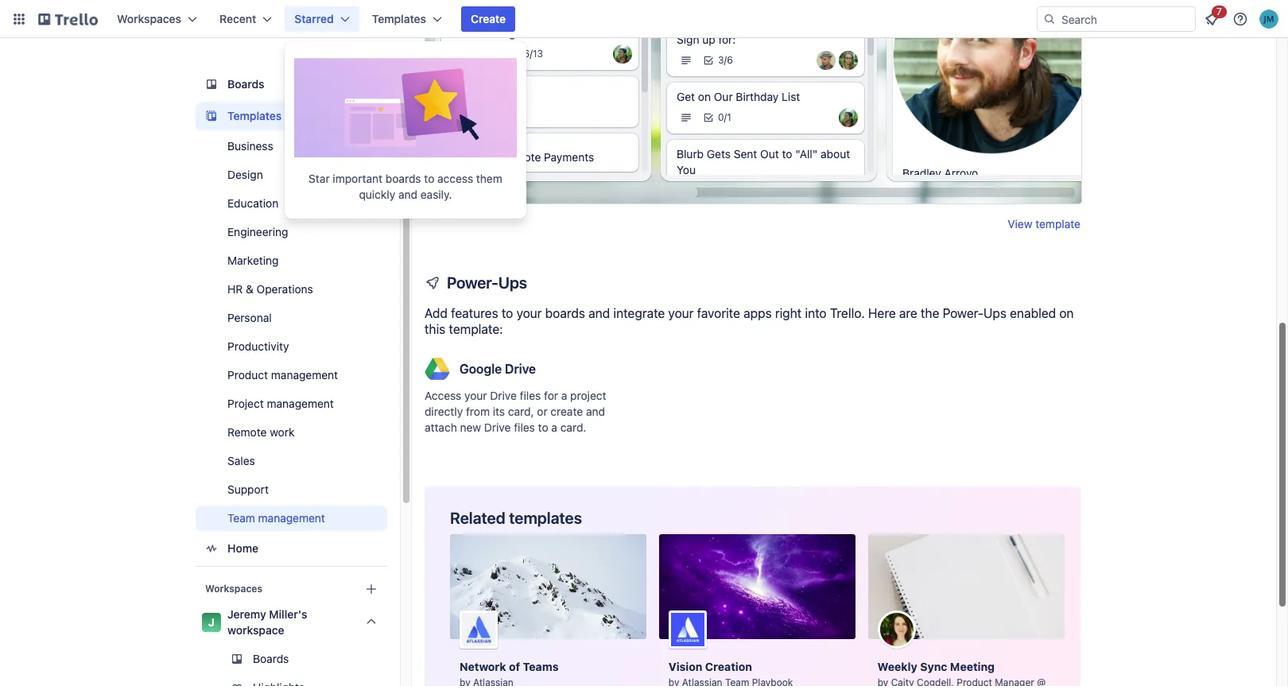 Task type: vqa. For each thing, say whether or not it's contained in the screenshot.
bottom and
yes



Task type: locate. For each thing, give the bounding box(es) containing it.
0 vertical spatial and
[[398, 188, 417, 201]]

power- up features
[[447, 274, 498, 292]]

templates link
[[196, 102, 387, 130]]

recent
[[219, 12, 256, 25]]

7 notifications image
[[1202, 10, 1221, 29]]

google drive
[[460, 362, 536, 376]]

boards for 2nd boards link from the bottom of the page
[[227, 77, 264, 91]]

0 horizontal spatial to
[[424, 172, 434, 185]]

workspaces
[[117, 12, 181, 25], [205, 583, 262, 595]]

your
[[516, 306, 542, 320], [668, 306, 694, 320], [464, 389, 487, 402]]

management down support link
[[258, 511, 325, 525]]

power-
[[447, 274, 498, 292], [943, 306, 984, 320]]

primary element
[[0, 0, 1288, 38]]

and left easily.
[[398, 188, 417, 201]]

1 horizontal spatial to
[[502, 306, 513, 320]]

1 horizontal spatial boards
[[545, 306, 585, 320]]

miller's
[[269, 607, 307, 621]]

1 vertical spatial templates
[[227, 109, 282, 122]]

0 horizontal spatial a
[[551, 421, 557, 434]]

your inside access your drive files for a project directly from its card, or create and attach new drive files to a card.
[[464, 389, 487, 402]]

2 vertical spatial drive
[[484, 421, 511, 434]]

template:
[[449, 322, 503, 336]]

0 vertical spatial to
[[424, 172, 434, 185]]

boards right board image
[[227, 77, 264, 91]]

education link
[[196, 191, 387, 216]]

this
[[425, 322, 446, 336]]

access
[[437, 172, 473, 185]]

management
[[271, 368, 338, 382], [267, 397, 334, 410], [258, 511, 325, 525]]

card.
[[560, 421, 586, 434]]

management down productivity link
[[271, 368, 338, 382]]

marketing
[[227, 254, 279, 267]]

your left favorite
[[668, 306, 694, 320]]

drive right google
[[505, 362, 536, 376]]

important
[[333, 172, 383, 185]]

access
[[425, 389, 461, 402]]

templates inside templates "link"
[[227, 109, 282, 122]]

vision creation link
[[659, 534, 856, 686]]

2 boards link from the top
[[196, 646, 387, 672]]

files
[[520, 389, 541, 402], [514, 421, 535, 434]]

power- right the the
[[943, 306, 984, 320]]

power- inside add features to your boards and integrate your favorite apps right into trello. here are the power-ups enabled on this template:
[[943, 306, 984, 320]]

right
[[775, 306, 802, 320]]

ups up features
[[498, 274, 527, 292]]

network of teams
[[460, 660, 559, 673]]

management for team management
[[258, 511, 325, 525]]

boards link down jeremy miller's workspace
[[196, 646, 387, 672]]

quickly
[[359, 188, 395, 201]]

project
[[570, 389, 606, 402]]

and down project
[[586, 405, 605, 418]]

templates up business
[[227, 109, 282, 122]]

trello.
[[830, 306, 865, 320]]

to down the or
[[538, 421, 548, 434]]

0 vertical spatial workspaces
[[117, 12, 181, 25]]

boards
[[386, 172, 421, 185], [545, 306, 585, 320]]

starred button
[[285, 6, 359, 32]]

design link
[[196, 162, 387, 188]]

1 vertical spatial and
[[589, 306, 610, 320]]

0 horizontal spatial your
[[464, 389, 487, 402]]

and inside access your drive files for a project directly from its card, or create and attach new drive files to a card.
[[586, 405, 605, 418]]

remote
[[227, 425, 267, 439]]

support link
[[196, 477, 387, 503]]

remote work
[[227, 425, 295, 439]]

1 vertical spatial boards
[[253, 652, 289, 666]]

boards left integrate
[[545, 306, 585, 320]]

templates right starred popup button
[[372, 12, 426, 25]]

integrate
[[613, 306, 665, 320]]

to right features
[[502, 306, 513, 320]]

access your drive files for a project directly from its card, or create and attach new drive files to a card.
[[425, 389, 606, 434]]

create a workspace image
[[362, 580, 381, 599]]

boards link up templates "link"
[[196, 70, 387, 99]]

2 horizontal spatial to
[[538, 421, 548, 434]]

1 vertical spatial boards link
[[196, 646, 387, 672]]

1 horizontal spatial a
[[561, 389, 567, 402]]

templates
[[372, 12, 426, 25], [227, 109, 282, 122]]

project management link
[[196, 391, 387, 417]]

view
[[1008, 217, 1032, 231]]

1 vertical spatial a
[[551, 421, 557, 434]]

0 vertical spatial boards
[[386, 172, 421, 185]]

boards up quickly
[[386, 172, 421, 185]]

1 horizontal spatial templates
[[372, 12, 426, 25]]

files down the card,
[[514, 421, 535, 434]]

Search field
[[1056, 7, 1195, 31]]

0 vertical spatial templates
[[372, 12, 426, 25]]

teams
[[523, 660, 559, 673]]

0 vertical spatial management
[[271, 368, 338, 382]]

boards
[[227, 77, 264, 91], [253, 652, 289, 666]]

ups left enabled
[[984, 306, 1007, 320]]

your down the power-ups
[[516, 306, 542, 320]]

1 horizontal spatial workspaces
[[205, 583, 262, 595]]

enabled
[[1010, 306, 1056, 320]]

0 horizontal spatial boards
[[386, 172, 421, 185]]

1 vertical spatial workspaces
[[205, 583, 262, 595]]

board image
[[202, 75, 221, 94]]

management down product management link
[[267, 397, 334, 410]]

google
[[460, 362, 502, 376]]

to inside add features to your boards and integrate your favorite apps right into trello. here are the power-ups enabled on this template:
[[502, 306, 513, 320]]

hr & operations
[[227, 282, 313, 296]]

0 vertical spatial power-
[[447, 274, 498, 292]]

sync
[[920, 660, 947, 673]]

2 vertical spatial management
[[258, 511, 325, 525]]

to up easily.
[[424, 172, 434, 185]]

view template link
[[1008, 216, 1081, 232]]

design
[[227, 168, 263, 181]]

boards down workspace
[[253, 652, 289, 666]]

files up the card,
[[520, 389, 541, 402]]

easily.
[[420, 188, 452, 201]]

1 horizontal spatial ups
[[984, 306, 1007, 320]]

0 horizontal spatial templates
[[227, 109, 282, 122]]

and left integrate
[[589, 306, 610, 320]]

1 horizontal spatial power-
[[943, 306, 984, 320]]

star
[[309, 172, 330, 185]]

&
[[246, 282, 254, 296]]

creation
[[705, 660, 752, 673]]

work
[[270, 425, 295, 439]]

on
[[1059, 306, 1074, 320]]

management for project management
[[267, 397, 334, 410]]

drive up its
[[490, 389, 517, 402]]

card,
[[508, 405, 534, 418]]

network
[[460, 660, 506, 673]]

directly
[[425, 405, 463, 418]]

features
[[451, 306, 498, 320]]

recent button
[[210, 6, 282, 32]]

1 vertical spatial to
[[502, 306, 513, 320]]

a left card.
[[551, 421, 557, 434]]

remote work link
[[196, 420, 387, 445]]

ups
[[498, 274, 527, 292], [984, 306, 1007, 320]]

2 vertical spatial and
[[586, 405, 605, 418]]

a right for
[[561, 389, 567, 402]]

0 vertical spatial boards link
[[196, 70, 387, 99]]

home image
[[202, 539, 221, 558]]

0 vertical spatial boards
[[227, 77, 264, 91]]

1 vertical spatial management
[[267, 397, 334, 410]]

network of teams link
[[450, 534, 647, 686]]

productivity
[[227, 340, 289, 353]]

0 vertical spatial a
[[561, 389, 567, 402]]

atlassian team playbook image
[[669, 611, 707, 649]]

drive down its
[[484, 421, 511, 434]]

create button
[[461, 6, 515, 32]]

0 vertical spatial ups
[[498, 274, 527, 292]]

0 horizontal spatial workspaces
[[117, 12, 181, 25]]

templates
[[509, 509, 582, 527]]

1 vertical spatial power-
[[943, 306, 984, 320]]

1 vertical spatial boards
[[545, 306, 585, 320]]

1 horizontal spatial your
[[516, 306, 542, 320]]

here
[[868, 306, 896, 320]]

sales
[[227, 454, 255, 468]]

2 vertical spatial to
[[538, 421, 548, 434]]

your up from
[[464, 389, 487, 402]]

1 vertical spatial ups
[[984, 306, 1007, 320]]

template
[[1035, 217, 1081, 231]]

to
[[424, 172, 434, 185], [502, 306, 513, 320], [538, 421, 548, 434]]

weekly
[[878, 660, 917, 673]]



Task type: describe. For each thing, give the bounding box(es) containing it.
related templates
[[450, 509, 582, 527]]

personal
[[227, 311, 272, 324]]

0 horizontal spatial power-
[[447, 274, 498, 292]]

boards inside 'star important boards to access them quickly and easily.'
[[386, 172, 421, 185]]

weekly sync meeting
[[878, 660, 995, 673]]

templates button
[[362, 6, 452, 32]]

into
[[805, 306, 827, 320]]

attach
[[425, 421, 457, 434]]

power-ups
[[447, 274, 527, 292]]

caity cogdell, product manager @ trello image
[[878, 611, 916, 649]]

ups inside add features to your boards and integrate your favorite apps right into trello. here are the power-ups enabled on this template:
[[984, 306, 1007, 320]]

j
[[208, 615, 215, 629]]

view template
[[1008, 217, 1081, 231]]

hr
[[227, 282, 243, 296]]

the
[[921, 306, 939, 320]]

2 horizontal spatial your
[[668, 306, 694, 320]]

product management
[[227, 368, 338, 382]]

education
[[227, 196, 279, 210]]

marketing link
[[196, 248, 387, 274]]

are
[[899, 306, 917, 320]]

home
[[227, 541, 258, 555]]

atlassian image
[[460, 611, 498, 649]]

search image
[[1043, 13, 1056, 25]]

product
[[227, 368, 268, 382]]

add
[[425, 306, 448, 320]]

boards inside add features to your boards and integrate your favorite apps right into trello. here are the power-ups enabled on this template:
[[545, 306, 585, 320]]

workspaces inside dropdown button
[[117, 12, 181, 25]]

project
[[227, 397, 264, 410]]

vision
[[669, 660, 702, 673]]

weekly sync meeting link
[[868, 534, 1065, 686]]

management for product management
[[271, 368, 338, 382]]

to inside 'star important boards to access them quickly and easily.'
[[424, 172, 434, 185]]

team
[[227, 511, 255, 525]]

1 boards link from the top
[[196, 70, 387, 99]]

create
[[471, 12, 506, 25]]

sales link
[[196, 448, 387, 474]]

of
[[509, 660, 520, 673]]

starred board image
[[294, 51, 517, 158]]

vision creation
[[669, 660, 752, 673]]

boards for first boards link from the bottom of the page
[[253, 652, 289, 666]]

0 vertical spatial drive
[[505, 362, 536, 376]]

templates inside templates dropdown button
[[372, 12, 426, 25]]

team management
[[227, 511, 325, 525]]

engineering
[[227, 225, 288, 239]]

0 horizontal spatial ups
[[498, 274, 527, 292]]

template board image
[[202, 107, 221, 126]]

them
[[476, 172, 502, 185]]

back to home image
[[38, 6, 98, 32]]

favorite
[[697, 306, 740, 320]]

business
[[227, 139, 273, 153]]

workspace
[[227, 623, 284, 637]]

jeremy
[[227, 607, 266, 621]]

for
[[544, 389, 558, 402]]

apps
[[744, 306, 772, 320]]

0 vertical spatial files
[[520, 389, 541, 402]]

open information menu image
[[1232, 11, 1248, 27]]

or
[[537, 405, 548, 418]]

add features to your boards and integrate your favorite apps right into trello. here are the power-ups enabled on this template:
[[425, 306, 1074, 336]]

meeting
[[950, 660, 995, 673]]

jeremy miller's workspace
[[227, 607, 307, 637]]

product management link
[[196, 363, 387, 388]]

jeremy miller (jeremymiller198) image
[[1259, 10, 1279, 29]]

engineering link
[[196, 219, 387, 245]]

create
[[551, 405, 583, 418]]

workspaces button
[[107, 6, 207, 32]]

support
[[227, 483, 269, 496]]

project management
[[227, 397, 334, 410]]

to inside access your drive files for a project directly from its card, or create and attach new drive files to a card.
[[538, 421, 548, 434]]

hr & operations link
[[196, 277, 387, 302]]

star important boards to access them quickly and easily.
[[309, 172, 502, 201]]

team management link
[[196, 506, 387, 531]]

and inside add features to your boards and integrate your favorite apps right into trello. here are the power-ups enabled on this template:
[[589, 306, 610, 320]]

its
[[493, 405, 505, 418]]

1 vertical spatial drive
[[490, 389, 517, 402]]

starred
[[294, 12, 334, 25]]

and inside 'star important boards to access them quickly and easily.'
[[398, 188, 417, 201]]

personal link
[[196, 305, 387, 331]]

business link
[[196, 134, 387, 159]]

home link
[[196, 534, 387, 563]]

1 vertical spatial files
[[514, 421, 535, 434]]

new
[[460, 421, 481, 434]]

related
[[450, 509, 505, 527]]

operations
[[257, 282, 313, 296]]

from
[[466, 405, 490, 418]]

productivity link
[[196, 334, 387, 359]]



